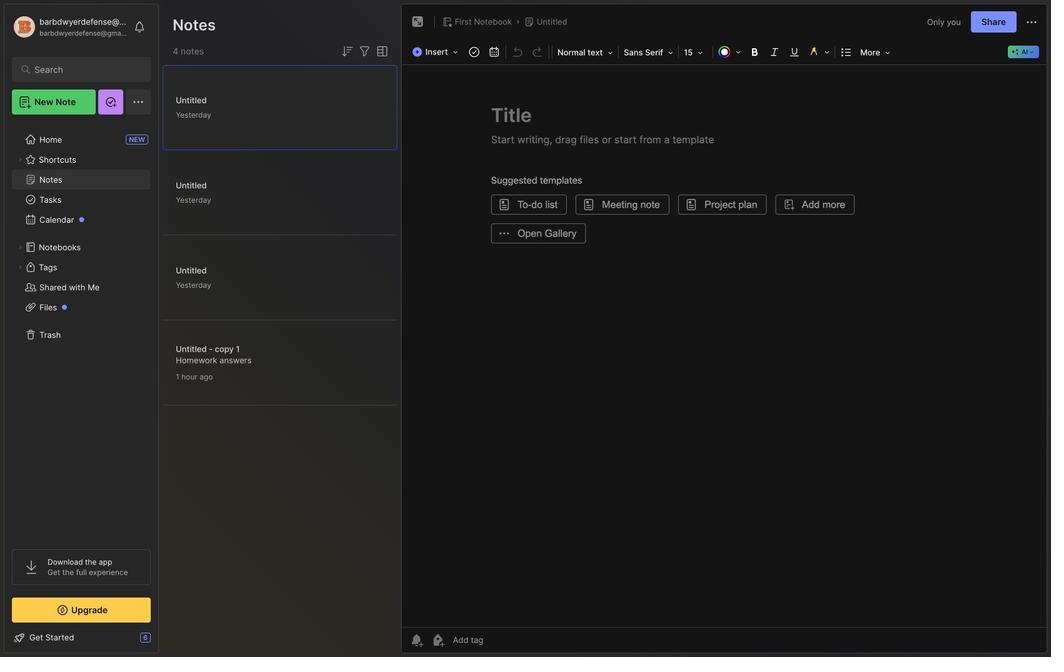 Task type: vqa. For each thing, say whether or not it's contained in the screenshot.
1st Dropdown List MENU
no



Task type: locate. For each thing, give the bounding box(es) containing it.
none search field inside main element
[[34, 62, 134, 77]]

More actions field
[[1025, 14, 1040, 30]]

Heading level field
[[554, 44, 617, 61]]

Font size field
[[680, 44, 712, 61]]

expand tags image
[[16, 264, 24, 271]]

Font family field
[[620, 44, 677, 61]]

Note Editor text field
[[402, 64, 1047, 627]]

Account field
[[12, 14, 128, 39]]

tree
[[4, 122, 158, 538]]

click to collapse image
[[158, 634, 167, 649]]

Font color field
[[715, 43, 745, 61]]

Insert field
[[409, 43, 465, 61]]

Add filters field
[[357, 44, 372, 59]]

bold image
[[746, 43, 764, 61]]

None search field
[[34, 62, 134, 77]]

expand notebooks image
[[16, 243, 24, 251]]

tree inside main element
[[4, 122, 158, 538]]

underline image
[[786, 43, 804, 61]]

add tag image
[[431, 633, 446, 648]]

Sort options field
[[340, 44, 355, 59]]

add a reminder image
[[409, 633, 424, 648]]



Task type: describe. For each thing, give the bounding box(es) containing it.
note window element
[[401, 4, 1048, 657]]

Search text field
[[34, 64, 134, 76]]

expand note image
[[411, 14, 426, 29]]

more actions image
[[1025, 15, 1040, 30]]

View options field
[[372, 44, 390, 59]]

main element
[[0, 0, 163, 657]]

More field
[[857, 44, 894, 61]]

bulleted list image
[[838, 43, 856, 61]]

Highlight field
[[805, 43, 834, 61]]

task image
[[466, 43, 483, 61]]

Help and Learning task checklist field
[[4, 628, 158, 648]]

calendar event image
[[486, 43, 503, 61]]

Add tag field
[[452, 635, 546, 646]]

italic image
[[766, 43, 784, 61]]

add filters image
[[357, 44, 372, 59]]



